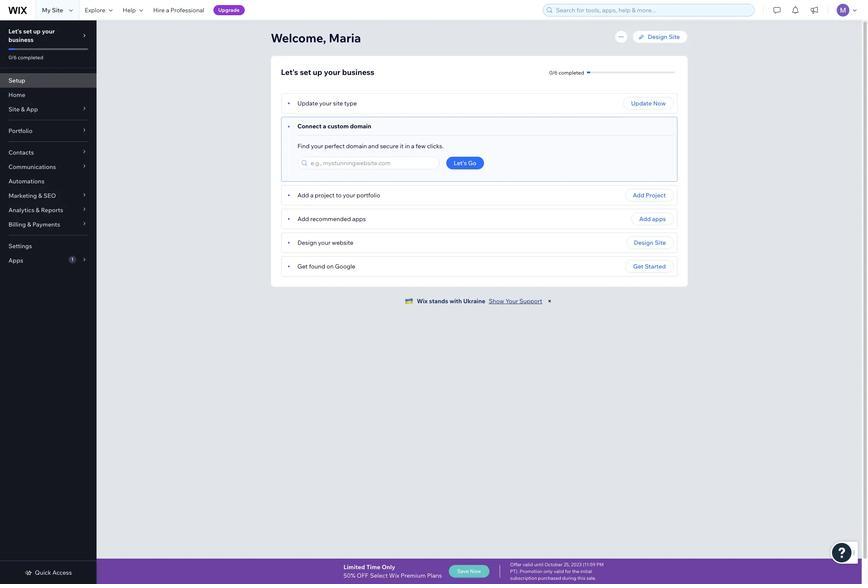 Task type: vqa. For each thing, say whether or not it's contained in the screenshot.
leftmost Description
no



Task type: locate. For each thing, give the bounding box(es) containing it.
up
[[33, 28, 41, 35], [313, 67, 322, 77]]

help button
[[118, 0, 148, 20]]

0 vertical spatial completed
[[18, 54, 43, 61]]

1 vertical spatial design site
[[634, 239, 666, 247]]

a right in
[[411, 142, 415, 150]]

apps down portfolio
[[352, 215, 366, 223]]

1 vertical spatial valid
[[554, 569, 564, 574]]

0 horizontal spatial get
[[298, 263, 308, 270]]

0 vertical spatial let's set up your business
[[8, 28, 55, 44]]

get left started
[[634, 263, 644, 270]]

0 horizontal spatial let's set up your business
[[8, 28, 55, 44]]

portfolio
[[8, 127, 32, 135]]

wix
[[417, 297, 428, 305], [389, 572, 400, 580]]

1 vertical spatial completed
[[559, 69, 584, 76]]

1 horizontal spatial 0/6
[[550, 69, 558, 76]]

few
[[416, 142, 426, 150]]

automations link
[[0, 174, 97, 189]]

and
[[368, 142, 379, 150]]

explore
[[85, 6, 105, 14]]

1 get from the left
[[298, 263, 308, 270]]

& left app
[[21, 105, 25, 113]]

site right my
[[52, 6, 63, 14]]

1 update from the left
[[298, 100, 318, 107]]

find
[[298, 142, 310, 150]]

a right 'hire'
[[166, 6, 169, 14]]

1 horizontal spatial now
[[653, 100, 666, 107]]

let's set up your business
[[8, 28, 55, 44], [281, 67, 375, 77]]

1 vertical spatial up
[[313, 67, 322, 77]]

domain
[[350, 122, 371, 130], [346, 142, 367, 150]]

0 horizontal spatial now
[[470, 568, 481, 574]]

get inside button
[[634, 263, 644, 270]]

setup
[[8, 77, 25, 84]]

1 vertical spatial 0/6 completed
[[550, 69, 584, 76]]

promotion
[[520, 569, 543, 574]]

domain left 'and'
[[346, 142, 367, 150]]

offer valid until october 25, 2023 (11:59 pm pt). promotion only valid for the initial subscription purchased during this sale.
[[510, 562, 604, 581]]

your right to
[[343, 191, 355, 199]]

0/6 completed inside sidebar element
[[8, 54, 43, 61]]

upgrade button
[[213, 5, 245, 15]]

now
[[653, 100, 666, 107], [470, 568, 481, 574]]

let's set up your business inside sidebar element
[[8, 28, 55, 44]]

2 horizontal spatial let's
[[454, 159, 467, 167]]

1 vertical spatial let's
[[281, 67, 298, 77]]

connect a custom domain
[[298, 122, 371, 130]]

0/6
[[8, 54, 17, 61], [550, 69, 558, 76]]

1 horizontal spatial apps
[[652, 215, 666, 223]]

let's go button
[[446, 157, 484, 169]]

domain up find your perfect domain and secure it in a few clicks.
[[350, 122, 371, 130]]

& inside site & app dropdown button
[[21, 105, 25, 113]]

2 update from the left
[[631, 100, 652, 107]]

1 horizontal spatial get
[[634, 263, 644, 270]]

0/6 completed
[[8, 54, 43, 61], [550, 69, 584, 76]]

a left custom on the top left of the page
[[323, 122, 326, 130]]

& left the seo
[[38, 192, 42, 200]]

get found on google
[[298, 263, 356, 270]]

project
[[315, 191, 335, 199]]

& inside 'billing & payments' dropdown button
[[27, 221, 31, 228]]

portfolio button
[[0, 124, 97, 138]]

let's inside sidebar element
[[8, 28, 22, 35]]

only
[[544, 569, 553, 574]]

apps
[[8, 257, 23, 264]]

reports
[[41, 206, 63, 214]]

valid down october
[[554, 569, 564, 574]]

1 vertical spatial 0/6
[[550, 69, 558, 76]]

a for connect a custom domain
[[323, 122, 326, 130]]

& left reports
[[36, 206, 40, 214]]

hire a professional link
[[148, 0, 210, 20]]

site inside dropdown button
[[8, 105, 20, 113]]

welcome,
[[271, 31, 326, 45]]

domain for custom
[[350, 122, 371, 130]]

design site down search for tools, apps, help & more... field
[[648, 33, 680, 41]]

0 vertical spatial set
[[23, 28, 32, 35]]

1 horizontal spatial completed
[[559, 69, 584, 76]]

now inside button
[[653, 100, 666, 107]]

your right find
[[311, 142, 323, 150]]

add for add a project to your portfolio
[[298, 191, 309, 199]]

apps
[[352, 215, 366, 223], [652, 215, 666, 223]]

design up get started button
[[634, 239, 654, 247]]

design site
[[648, 33, 680, 41], [634, 239, 666, 247]]

your inside sidebar element
[[42, 28, 55, 35]]

design site button
[[627, 236, 674, 249]]

your down my
[[42, 28, 55, 35]]

welcome, maria
[[271, 31, 361, 45]]

1 horizontal spatial business
[[342, 67, 375, 77]]

0 horizontal spatial wix
[[389, 572, 400, 580]]

marketing
[[8, 192, 37, 200]]

0 horizontal spatial up
[[33, 28, 41, 35]]

analytics
[[8, 206, 34, 214]]

show your support button
[[489, 297, 543, 305]]

0 vertical spatial business
[[8, 36, 34, 44]]

business
[[8, 36, 34, 44], [342, 67, 375, 77]]

wix left stands
[[417, 297, 428, 305]]

pt).
[[510, 569, 519, 574]]

stands
[[429, 297, 448, 305]]

a for hire a professional
[[166, 6, 169, 14]]

october
[[545, 562, 563, 568]]

0 horizontal spatial let's
[[8, 28, 22, 35]]

0 vertical spatial valid
[[523, 562, 533, 568]]

your
[[42, 28, 55, 35], [324, 67, 341, 77], [319, 100, 332, 107], [311, 142, 323, 150], [343, 191, 355, 199], [318, 239, 331, 247]]

0 vertical spatial up
[[33, 28, 41, 35]]

design site up get started button
[[634, 239, 666, 247]]

0 horizontal spatial apps
[[352, 215, 366, 223]]

update now
[[631, 100, 666, 107]]

set
[[23, 28, 32, 35], [300, 67, 311, 77]]

0 vertical spatial domain
[[350, 122, 371, 130]]

2 vertical spatial let's
[[454, 159, 467, 167]]

2 apps from the left
[[652, 215, 666, 223]]

completed inside sidebar element
[[18, 54, 43, 61]]

let's go
[[454, 159, 477, 167]]

0 vertical spatial 0/6
[[8, 54, 17, 61]]

get
[[298, 263, 308, 270], [634, 263, 644, 270]]

setup link
[[0, 73, 97, 88]]

& right the billing
[[27, 221, 31, 228]]

billing
[[8, 221, 26, 228]]

0/6 inside sidebar element
[[8, 54, 17, 61]]

analytics & reports
[[8, 206, 63, 214]]

update your site type
[[298, 100, 357, 107]]

0 vertical spatial 0/6 completed
[[8, 54, 43, 61]]

1 horizontal spatial 0/6 completed
[[550, 69, 584, 76]]

&
[[21, 105, 25, 113], [38, 192, 42, 200], [36, 206, 40, 214], [27, 221, 31, 228]]

1 horizontal spatial let's
[[281, 67, 298, 77]]

business up type
[[342, 67, 375, 77]]

update for update your site type
[[298, 100, 318, 107]]

design
[[648, 33, 668, 41], [298, 239, 317, 247], [634, 239, 654, 247]]

1 vertical spatial business
[[342, 67, 375, 77]]

let's set up your business up update your site type
[[281, 67, 375, 77]]

your up update your site type
[[324, 67, 341, 77]]

0 horizontal spatial completed
[[18, 54, 43, 61]]

analytics & reports button
[[0, 203, 97, 217]]

0 horizontal spatial 0/6
[[8, 54, 17, 61]]

get left found
[[298, 263, 308, 270]]

now inside 'button'
[[470, 568, 481, 574]]

site down home
[[8, 105, 20, 113]]

e.g., mystunningwebsite.com field
[[308, 157, 437, 169]]

automations
[[8, 178, 44, 185]]

hire a professional
[[153, 6, 204, 14]]

0 horizontal spatial set
[[23, 28, 32, 35]]

1 vertical spatial now
[[470, 568, 481, 574]]

0 vertical spatial let's
[[8, 28, 22, 35]]

1 apps from the left
[[352, 215, 366, 223]]

apps down project
[[652, 215, 666, 223]]

wix down only
[[389, 572, 400, 580]]

1 horizontal spatial update
[[631, 100, 652, 107]]

quick access button
[[25, 569, 72, 577]]

sidebar element
[[0, 20, 97, 584]]

design up found
[[298, 239, 317, 247]]

business up 'setup'
[[8, 36, 34, 44]]

1 horizontal spatial wix
[[417, 297, 428, 305]]

0 horizontal spatial business
[[8, 36, 34, 44]]

valid up promotion in the bottom right of the page
[[523, 562, 533, 568]]

0 vertical spatial now
[[653, 100, 666, 107]]

let's set up your business down my
[[8, 28, 55, 44]]

update inside button
[[631, 100, 652, 107]]

& inside marketing & seo popup button
[[38, 192, 42, 200]]

sale.
[[587, 575, 596, 581]]

upgrade
[[218, 7, 240, 13]]

1 vertical spatial wix
[[389, 572, 400, 580]]

2 get from the left
[[634, 263, 644, 270]]

& for billing
[[27, 221, 31, 228]]

site up started
[[655, 239, 666, 247]]

design inside button
[[634, 239, 654, 247]]

support
[[520, 297, 543, 305]]

design site inside button
[[634, 239, 666, 247]]

home
[[8, 91, 25, 99]]

0 horizontal spatial update
[[298, 100, 318, 107]]

25,
[[564, 562, 570, 568]]

1 vertical spatial let's set up your business
[[281, 67, 375, 77]]

in
[[405, 142, 410, 150]]

only
[[382, 563, 395, 571]]

update for update now
[[631, 100, 652, 107]]

1 horizontal spatial set
[[300, 67, 311, 77]]

limited time only 50% off select wix premium plans
[[344, 563, 442, 580]]

1 horizontal spatial up
[[313, 67, 322, 77]]

perfect
[[325, 142, 345, 150]]

& inside analytics & reports dropdown button
[[36, 206, 40, 214]]

payments
[[32, 221, 60, 228]]

secure
[[380, 142, 399, 150]]

a left project
[[310, 191, 314, 199]]

save now
[[457, 568, 481, 574]]

your
[[506, 297, 518, 305]]

0 horizontal spatial 0/6 completed
[[8, 54, 43, 61]]

business inside sidebar element
[[8, 36, 34, 44]]

add for add apps
[[640, 215, 651, 223]]

a
[[166, 6, 169, 14], [323, 122, 326, 130], [411, 142, 415, 150], [310, 191, 314, 199]]

1 vertical spatial domain
[[346, 142, 367, 150]]



Task type: describe. For each thing, give the bounding box(es) containing it.
quick access
[[35, 569, 72, 577]]

site inside button
[[655, 239, 666, 247]]

hire
[[153, 6, 165, 14]]

design your website
[[298, 239, 354, 247]]

clicks.
[[427, 142, 444, 150]]

set inside sidebar element
[[23, 28, 32, 35]]

time
[[367, 563, 381, 571]]

& for site
[[21, 105, 25, 113]]

contacts
[[8, 149, 34, 156]]

recommended
[[310, 215, 351, 223]]

add project
[[633, 191, 666, 199]]

settings
[[8, 242, 32, 250]]

find your perfect domain and secure it in a few clicks.
[[298, 142, 444, 150]]

google
[[335, 263, 356, 270]]

to
[[336, 191, 342, 199]]

this
[[578, 575, 586, 581]]

get started
[[634, 263, 666, 270]]

purchased
[[538, 575, 561, 581]]

home link
[[0, 88, 97, 102]]

site & app button
[[0, 102, 97, 117]]

get for get started
[[634, 263, 644, 270]]

design site link
[[633, 31, 688, 43]]

ukraine
[[463, 297, 486, 305]]

type
[[344, 100, 357, 107]]

site down search for tools, apps, help & more... field
[[669, 33, 680, 41]]

subscription
[[510, 575, 537, 581]]

& for analytics
[[36, 206, 40, 214]]

project
[[646, 191, 666, 199]]

website
[[332, 239, 354, 247]]

wix inside limited time only 50% off select wix premium plans
[[389, 572, 400, 580]]

seo
[[44, 192, 56, 200]]

select
[[370, 572, 388, 580]]

maria
[[329, 31, 361, 45]]

marketing & seo button
[[0, 189, 97, 203]]

site & app
[[8, 105, 38, 113]]

1 horizontal spatial let's set up your business
[[281, 67, 375, 77]]

your left website
[[318, 239, 331, 247]]

off
[[357, 572, 369, 580]]

quick
[[35, 569, 51, 577]]

get started button
[[626, 260, 674, 273]]

add for add project
[[633, 191, 645, 199]]

design down search for tools, apps, help & more... field
[[648, 33, 668, 41]]

contacts button
[[0, 145, 97, 160]]

my
[[42, 6, 51, 14]]

0 horizontal spatial valid
[[523, 562, 533, 568]]

up inside sidebar element
[[33, 28, 41, 35]]

pm
[[597, 562, 604, 568]]

billing & payments
[[8, 221, 60, 228]]

limited
[[344, 563, 365, 571]]

offer
[[510, 562, 522, 568]]

it
[[400, 142, 404, 150]]

update now button
[[624, 97, 674, 110]]

get for get found on google
[[298, 263, 308, 270]]

save
[[457, 568, 469, 574]]

custom
[[328, 122, 349, 130]]

Search for tools, apps, help & more... field
[[554, 4, 752, 16]]

let's inside button
[[454, 159, 467, 167]]

add apps button
[[632, 213, 674, 225]]

my site
[[42, 6, 63, 14]]

add apps
[[640, 215, 666, 223]]

1 horizontal spatial valid
[[554, 569, 564, 574]]

now for update now
[[653, 100, 666, 107]]

found
[[309, 263, 325, 270]]

marketing & seo
[[8, 192, 56, 200]]

add for add recommended apps
[[298, 215, 309, 223]]

a for add a project to your portfolio
[[310, 191, 314, 199]]

1 vertical spatial set
[[300, 67, 311, 77]]

now for save now
[[470, 568, 481, 574]]

app
[[26, 105, 38, 113]]

for
[[565, 569, 571, 574]]

your left site
[[319, 100, 332, 107]]

apps inside add apps button
[[652, 215, 666, 223]]

save now button
[[449, 565, 490, 578]]

0 vertical spatial design site
[[648, 33, 680, 41]]

until
[[534, 562, 544, 568]]

& for marketing
[[38, 192, 42, 200]]

premium
[[401, 572, 426, 580]]

the
[[572, 569, 580, 574]]

add project button
[[625, 189, 674, 202]]

go
[[468, 159, 477, 167]]

domain for perfect
[[346, 142, 367, 150]]

plans
[[427, 572, 442, 580]]

communications
[[8, 163, 56, 171]]

help
[[123, 6, 136, 14]]

during
[[562, 575, 577, 581]]

add recommended apps
[[298, 215, 366, 223]]

2023
[[571, 562, 582, 568]]

0 vertical spatial wix
[[417, 297, 428, 305]]

portfolio
[[357, 191, 380, 199]]

wix stands with ukraine show your support
[[417, 297, 543, 305]]

with
[[450, 297, 462, 305]]

communications button
[[0, 160, 97, 174]]

(11:59
[[583, 562, 596, 568]]

site
[[333, 100, 343, 107]]



